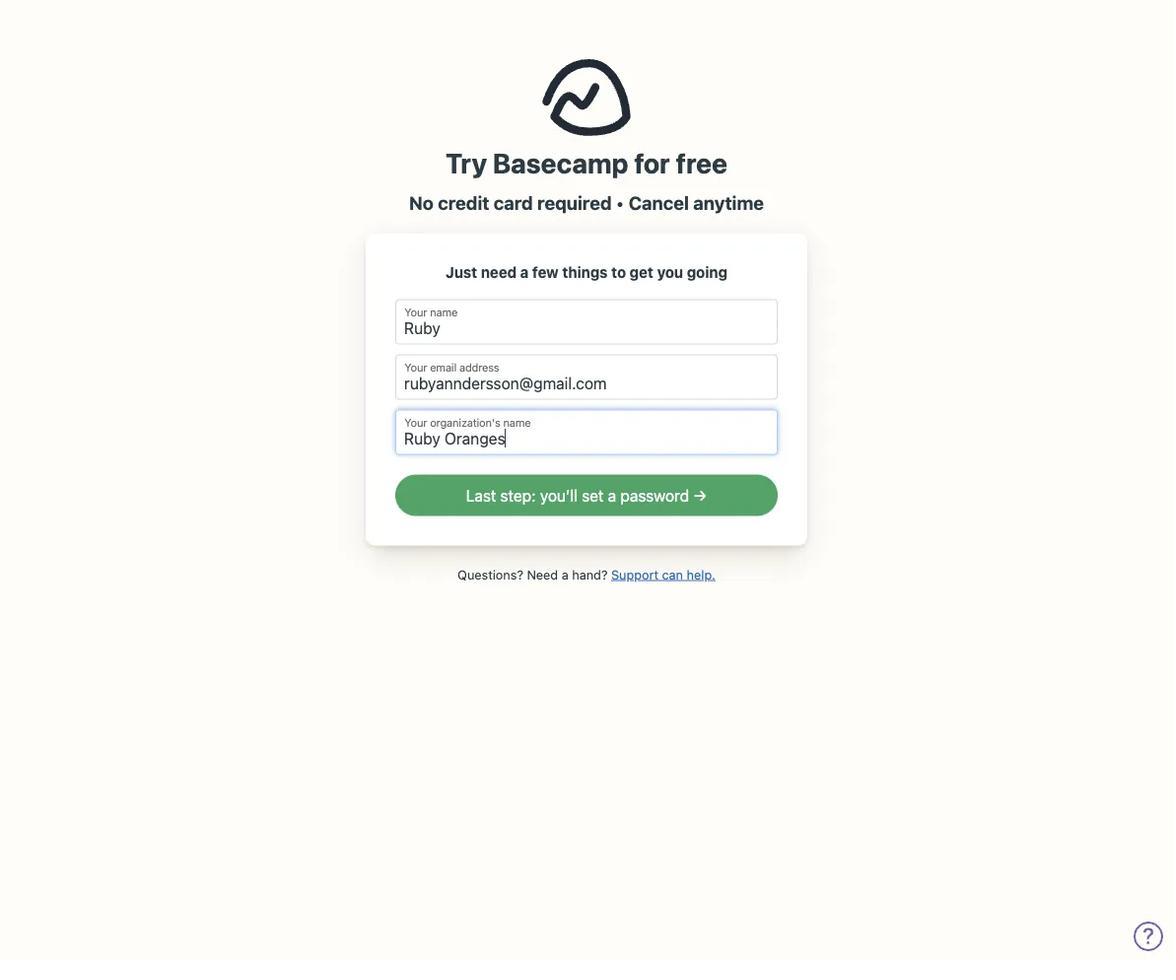 Task type: describe. For each thing, give the bounding box(es) containing it.
your for your email address
[[405, 361, 428, 374]]

credit
[[438, 192, 490, 213]]

no
[[409, 192, 434, 213]]

Your email address email field
[[396, 355, 778, 400]]

a for hand?
[[562, 567, 569, 582]]

Your name text field
[[396, 299, 778, 345]]

0 horizontal spatial name
[[430, 306, 458, 319]]

a inside last step: you'll set a password → button
[[608, 486, 617, 505]]

for
[[635, 147, 671, 180]]

set
[[582, 486, 604, 505]]

need
[[527, 567, 559, 582]]

→
[[694, 486, 708, 505]]

cancel
[[629, 192, 690, 213]]

1 vertical spatial name
[[504, 416, 531, 429]]

hand?
[[572, 567, 608, 582]]

help.
[[687, 567, 716, 582]]

your organization's name
[[405, 416, 531, 429]]

last
[[466, 486, 497, 505]]

free
[[676, 147, 728, 180]]

basecamp
[[493, 147, 629, 180]]

support can help. link
[[612, 567, 716, 582]]

no credit card required • cancel anytime
[[409, 192, 765, 213]]

password
[[621, 486, 690, 505]]



Task type: locate. For each thing, give the bounding box(es) containing it.
your for your name
[[405, 306, 428, 319]]

0 vertical spatial a
[[521, 263, 529, 280]]

3 your from the top
[[405, 416, 428, 429]]

name down just
[[430, 306, 458, 319]]

a right set
[[608, 486, 617, 505]]

card
[[494, 192, 533, 213]]

questions? need a hand? support can help.
[[458, 567, 716, 582]]

0 vertical spatial your
[[405, 306, 428, 319]]

a for few
[[521, 263, 529, 280]]

your for your organization's name
[[405, 416, 428, 429]]

try basecamp for free
[[446, 147, 728, 180]]

name
[[430, 306, 458, 319], [504, 416, 531, 429]]

try
[[446, 147, 487, 180]]

your
[[405, 306, 428, 319], [405, 361, 428, 374], [405, 416, 428, 429]]

your left organization's
[[405, 416, 428, 429]]

need
[[481, 263, 517, 280]]

name right organization's
[[504, 416, 531, 429]]

few
[[533, 263, 559, 280]]

email
[[430, 361, 457, 374]]

1 horizontal spatial a
[[562, 567, 569, 582]]

just
[[446, 263, 478, 280]]

you'll
[[540, 486, 578, 505]]

•
[[616, 192, 625, 213]]

support
[[612, 567, 659, 582]]

your name
[[405, 306, 458, 319]]

a left few
[[521, 263, 529, 280]]

anytime
[[694, 192, 765, 213]]

a
[[521, 263, 529, 280], [608, 486, 617, 505], [562, 567, 569, 582]]

a right need
[[562, 567, 569, 582]]

you
[[658, 263, 684, 280]]

2 horizontal spatial a
[[608, 486, 617, 505]]

going
[[687, 263, 728, 280]]

your up the "your email address"
[[405, 306, 428, 319]]

Your organization's name text field
[[396, 410, 778, 455]]

can
[[662, 567, 684, 582]]

1 vertical spatial your
[[405, 361, 428, 374]]

your email address
[[405, 361, 500, 374]]

to
[[612, 263, 627, 280]]

2 vertical spatial a
[[562, 567, 569, 582]]

required
[[538, 192, 612, 213]]

1 vertical spatial a
[[608, 486, 617, 505]]

2 your from the top
[[405, 361, 428, 374]]

step:
[[501, 486, 536, 505]]

last step: you'll set a password → button
[[396, 475, 778, 516]]

last step: you'll set a password →
[[466, 486, 708, 505]]

1 your from the top
[[405, 306, 428, 319]]

0 vertical spatial name
[[430, 306, 458, 319]]

things
[[563, 263, 608, 280]]

2 vertical spatial your
[[405, 416, 428, 429]]

questions?
[[458, 567, 524, 582]]

get
[[630, 263, 654, 280]]

address
[[460, 361, 500, 374]]

your left the email on the left top
[[405, 361, 428, 374]]

just need a few things to get you going
[[446, 263, 728, 280]]

1 horizontal spatial name
[[504, 416, 531, 429]]

organization's
[[430, 416, 501, 429]]

0 horizontal spatial a
[[521, 263, 529, 280]]



Task type: vqa. For each thing, say whether or not it's contained in the screenshot.
name to the left
yes



